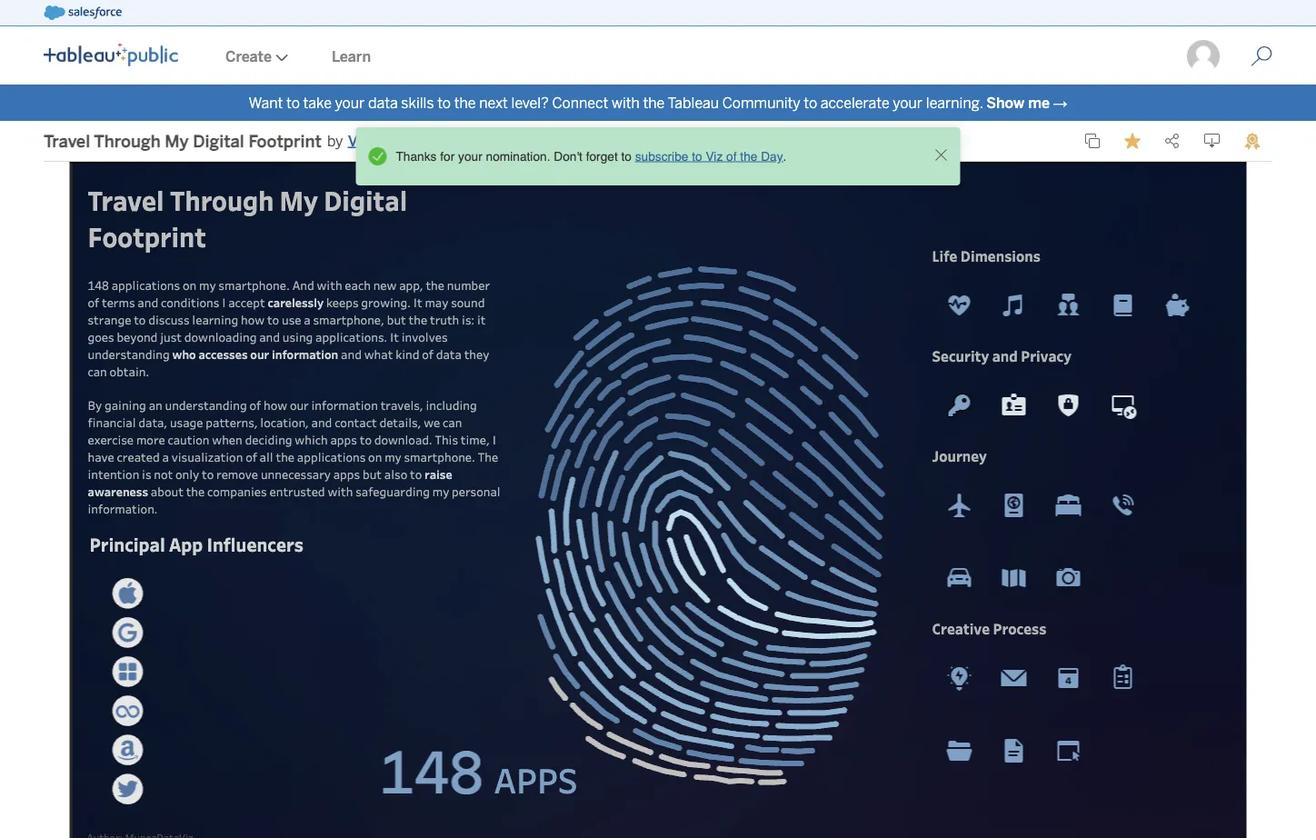 Task type: locate. For each thing, give the bounding box(es) containing it.
for
[[440, 149, 455, 163]]

the left next
[[454, 94, 476, 111]]

subscribe to viz of the day link
[[635, 149, 783, 163]]

1 horizontal spatial the
[[643, 94, 665, 111]]

thanks for your nomination. don't forget to subscribe to viz of the day .
[[396, 149, 787, 163]]

your right take
[[335, 94, 365, 111]]

my
[[165, 131, 189, 151]]

your inside alert
[[458, 149, 482, 163]]

your left learning.
[[893, 94, 923, 111]]

favorite button image
[[1124, 133, 1141, 149]]

your
[[335, 94, 365, 111], [893, 94, 923, 111], [458, 149, 482, 163]]

me
[[1028, 94, 1050, 111]]

your right for
[[458, 149, 482, 163]]

go to search image
[[1229, 45, 1294, 67]]

subscribe
[[635, 149, 688, 163]]

forget
[[586, 149, 618, 163]]

alert containing thanks for your nomination. don't forget to
[[363, 142, 929, 171]]

through
[[94, 131, 161, 151]]

by
[[327, 132, 343, 150]]

the right with at the top left of the page
[[643, 94, 665, 111]]

thanks
[[396, 149, 437, 163]]

the
[[454, 94, 476, 111], [643, 94, 665, 111], [740, 149, 758, 163]]

0 horizontal spatial your
[[335, 94, 365, 111]]

the right of
[[740, 149, 758, 163]]

take
[[303, 94, 332, 111]]

alert
[[363, 142, 929, 171]]

with
[[612, 94, 640, 111]]

1 horizontal spatial your
[[458, 149, 482, 163]]

to right skills
[[437, 94, 451, 111]]

create button
[[204, 28, 310, 85]]

viz
[[706, 149, 723, 163]]

community
[[722, 94, 800, 111]]

next
[[479, 94, 508, 111]]

accelerate
[[821, 94, 890, 111]]

2 horizontal spatial your
[[893, 94, 923, 111]]

learn link
[[310, 28, 393, 85]]

tara.schultz image
[[1185, 38, 1222, 75]]

show
[[986, 94, 1025, 111]]

to
[[286, 94, 300, 111], [437, 94, 451, 111], [804, 94, 817, 111], [621, 149, 632, 163], [692, 149, 702, 163]]



Task type: describe. For each thing, give the bounding box(es) containing it.
make a copy image
[[1084, 133, 1101, 149]]

muñoz
[[393, 132, 440, 150]]

learn
[[332, 48, 371, 65]]

tableau
[[668, 94, 719, 111]]

day
[[761, 149, 783, 163]]

travel
[[44, 131, 90, 151]]

.
[[783, 149, 787, 163]]

create
[[225, 48, 272, 65]]

victor muñoz link
[[348, 130, 440, 152]]

to left viz
[[692, 149, 702, 163]]

2 horizontal spatial the
[[740, 149, 758, 163]]

salesforce logo image
[[44, 5, 122, 20]]

→
[[1053, 94, 1068, 111]]

digital
[[193, 131, 244, 151]]

level?
[[511, 94, 549, 111]]

to right forget
[[621, 149, 632, 163]]

to left accelerate at top
[[804, 94, 817, 111]]

footprint
[[249, 131, 322, 151]]

show me link
[[986, 94, 1050, 111]]

learning.
[[926, 94, 983, 111]]

want to take your data skills to the next level? connect with the tableau community to accelerate your learning. show me →
[[249, 94, 1068, 111]]

nominate for viz of the day image
[[1244, 132, 1261, 150]]

skills
[[401, 94, 434, 111]]

connect
[[552, 94, 608, 111]]

want
[[249, 94, 283, 111]]

victor
[[348, 132, 390, 150]]

of
[[726, 149, 737, 163]]

0 horizontal spatial the
[[454, 94, 476, 111]]

to left take
[[286, 94, 300, 111]]

don't
[[554, 149, 582, 163]]

data
[[368, 94, 398, 111]]

travel through my digital footprint by victor muñoz
[[44, 131, 440, 151]]

logo image
[[44, 43, 178, 66]]

nomination.
[[486, 149, 550, 163]]



Task type: vqa. For each thing, say whether or not it's contained in the screenshot.
LINKEDIN field
no



